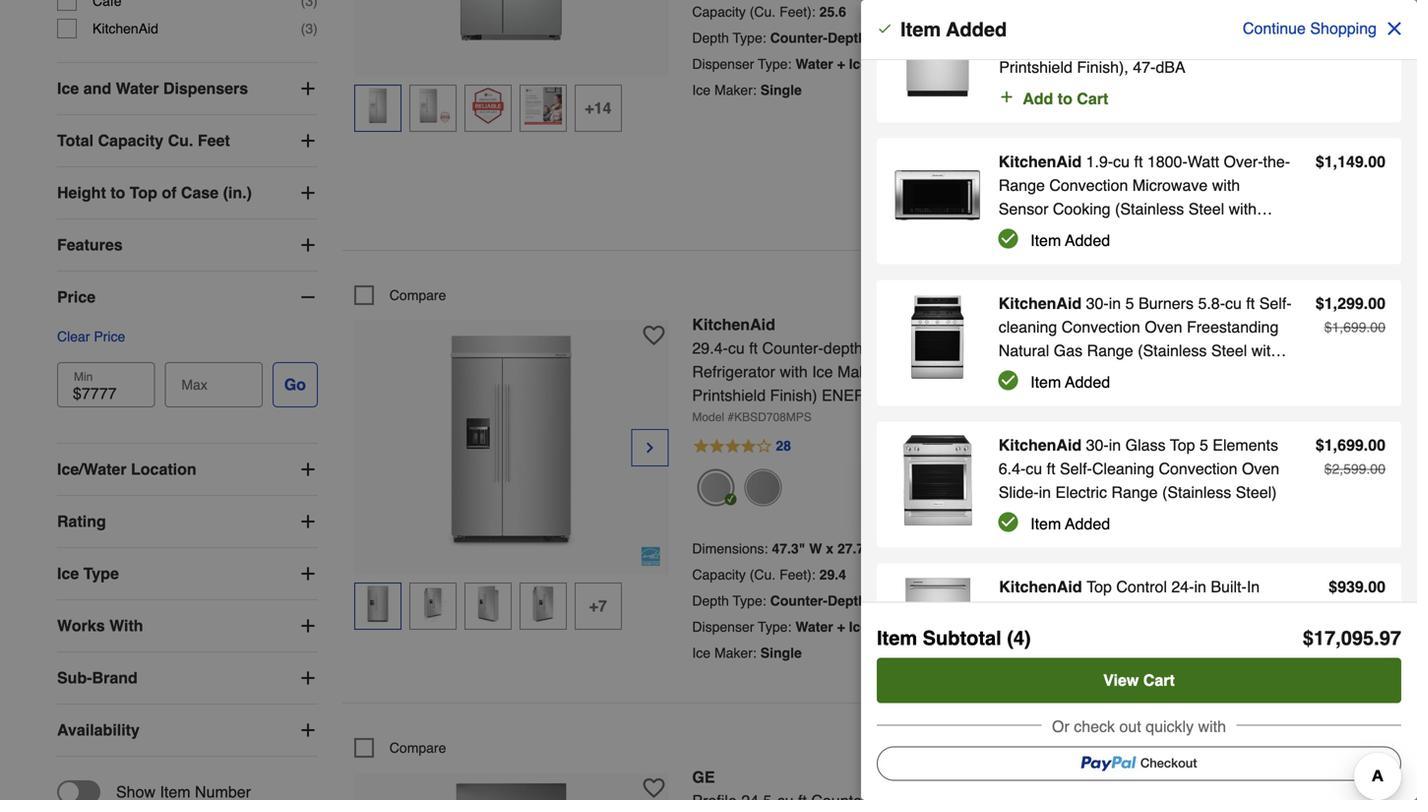 Task type: locate. For each thing, give the bounding box(es) containing it.
dba for top
[[1156, 625, 1186, 643]]

compare for 1002541568 element
[[390, 740, 446, 756]]

with inside top control 24-in built-in dishwasher (stainless steel with printshield finish), 47-dba
[[1200, 601, 1228, 620]]

2 vertical spatial finish)
[[770, 386, 817, 404]]

1 horizontal spatial add to cart
[[1165, 175, 1251, 193]]

pickup image
[[1061, 375, 1075, 389]]

2 vertical spatial convection
[[1159, 460, 1238, 478]]

price right clear
[[94, 329, 125, 345]]

2 vertical spatial cart
[[1143, 671, 1175, 689]]

47.3"
[[772, 541, 805, 557]]

top left of
[[130, 184, 157, 202]]

1 vertical spatial top
[[1170, 436, 1195, 454]]

1 horizontal spatial self-
[[1259, 294, 1292, 312]]

1 47- from the top
[[1133, 58, 1156, 76]]

compare inside 1002541568 element
[[390, 740, 446, 756]]

price up clear
[[57, 288, 96, 306]]

plus image for ice and water dispensers
[[298, 79, 318, 99]]

dishwasher for front
[[999, 34, 1081, 53]]

kitchenaid up (4)
[[999, 578, 1082, 596]]

x right d
[[888, 541, 896, 557]]

sub-brand button
[[57, 653, 318, 704]]

(stainless up view
[[1086, 601, 1155, 620]]

close image
[[1385, 19, 1404, 38]]

item down natural
[[1031, 373, 1061, 391]]

counter- up refrigerator
[[762, 339, 824, 357]]

control inside front control 24-in built-in dishwasher (stainless steel with printshield finish), 47-dba
[[1128, 11, 1179, 29]]

1 + from the top
[[837, 56, 845, 72]]

check circle filled image for 30-in 5 burners 5.8-cu ft self- cleaning convection oven freestanding natural gas range (stainless steel with printshield finish)
[[999, 371, 1018, 390]]

plus image inside "ice type" button
[[298, 564, 318, 584]]

capacity
[[692, 4, 746, 20], [98, 131, 164, 150], [692, 567, 746, 583]]

total capacity cu. feet button
[[57, 115, 318, 166]]

qty.
[[1131, 115, 1151, 129]]

price button
[[57, 272, 318, 323]]

24- inside front control 24-in built-in dishwasher (stainless steel with printshield finish), 47-dba
[[1183, 11, 1206, 29]]

dishwasher for top
[[999, 601, 1081, 620]]

0 vertical spatial check circle filled image
[[999, 229, 1018, 249]]

0 horizontal spatial x
[[826, 541, 834, 557]]

cart right view
[[1143, 671, 1175, 689]]

convection up cooking
[[1049, 176, 1128, 194]]

.00 for 12,499
[[1159, 313, 1178, 329]]

control inside top control 24-in built-in dishwasher (stainless steel with printshield finish), 47-dba
[[1116, 578, 1167, 596]]

0 horizontal spatial 3
[[305, 21, 313, 37]]

1 vertical spatial heart outline image
[[643, 777, 665, 799]]

1 vertical spatial depth type: counter-depth
[[692, 593, 867, 609]]

(
[[301, 21, 305, 37]]

by right it at the right of the page
[[1112, 463, 1124, 477]]

1 vertical spatial 30-
[[1086, 436, 1109, 454]]

plus image inside ice and water dispensers button
[[298, 79, 318, 99]]

0 vertical spatial feet):
[[780, 4, 816, 20]]

dba for front
[[1156, 58, 1186, 76]]

oven up steel)
[[1242, 460, 1280, 478]]

top up view
[[1087, 578, 1112, 596]]

in inside front control 24-in built-in dishwasher (stainless steel with printshield finish), 47-dba
[[1206, 11, 1218, 29]]

0 horizontal spatial add
[[1023, 90, 1053, 108]]

range up pickup on the top of the page
[[1087, 342, 1133, 360]]

1 plus image from the top
[[298, 131, 318, 151]]

0 horizontal spatial top
[[130, 184, 157, 202]]

0 vertical spatial water
[[796, 56, 833, 72]]

47- inside top control 24-in built-in dishwasher (stainless steel with printshield finish), 47-dba
[[1133, 625, 1156, 643]]

with
[[1200, 34, 1228, 53], [1212, 176, 1240, 194], [1229, 200, 1257, 218], [1252, 342, 1280, 360], [780, 363, 808, 381], [999, 363, 1027, 381], [1200, 601, 1228, 620], [1198, 717, 1226, 736]]

2 ice maker: single from the top
[[692, 645, 802, 661]]

2 dispenser from the top
[[692, 619, 754, 635]]

heart outline image left ge
[[643, 777, 665, 799]]

$ inside $ 12,499 .00
[[1061, 313, 1069, 329]]

0 vertical spatial depth type: counter-depth
[[692, 30, 867, 46]]

control up view cart
[[1116, 578, 1167, 596]]

(stainless down microwave
[[1115, 200, 1184, 218]]

plus image inside ice/water location button
[[298, 460, 318, 479]]

water inside ice and water dispensers button
[[116, 79, 159, 98]]

cu up refrigerator
[[728, 339, 745, 357]]

.00 inside $ 9,929 .00
[[1143, 766, 1162, 782]]

kitchenaid up cleaning
[[999, 294, 1082, 312]]

kitchenaid for 30-in 5 burners 5.8-cu ft self- cleaning convection oven freestanding natural gas range (stainless steel with printshield finish)
[[999, 294, 1082, 312]]

thumbnail image
[[359, 87, 396, 125], [414, 87, 452, 125], [469, 87, 507, 125], [524, 87, 562, 125], [359, 585, 396, 623], [414, 585, 452, 623], [469, 585, 507, 623], [524, 585, 562, 623]]

product image for 30-in 5 burners 5.8-cu ft self- cleaning convection oven freestanding natural gas range (stainless steel with printshield finish)
[[893, 292, 983, 382]]

1 single from the top
[[761, 82, 802, 98]]

x
[[826, 541, 834, 557], [888, 541, 896, 557]]

2 vertical spatial built-
[[1211, 578, 1247, 596]]

total
[[57, 131, 94, 150]]

dispenser type: water + ice down the "capacity (cu. feet): 29.4"
[[692, 619, 868, 635]]

ice maker: single down the "capacity (cu. feet): 29.4"
[[692, 645, 802, 661]]

cart
[[1077, 90, 1109, 108], [1220, 175, 1251, 193], [1143, 671, 1175, 689]]

0 vertical spatial +
[[837, 56, 845, 72]]

minus image
[[1078, 74, 1098, 93], [298, 287, 318, 307]]

)
[[313, 21, 318, 37]]

1 vertical spatial 1,699
[[1324, 436, 1364, 454]]

1 vertical spatial single
[[761, 645, 802, 661]]

1 vertical spatial dispenser type: water + ice
[[692, 619, 868, 635]]

0 vertical spatial built-
[[1222, 11, 1258, 29]]

1 check circle filled image from the top
[[999, 229, 1018, 249]]

47-
[[1133, 58, 1156, 76], [1133, 625, 1156, 643]]

cu up freestanding
[[1225, 294, 1242, 312]]

item added
[[901, 18, 1007, 41], [1031, 231, 1110, 249], [1031, 373, 1110, 391], [1031, 515, 1110, 533]]

jan down 95131 button at the bottom right of page
[[1158, 463, 1177, 477]]

0 vertical spatial price
[[57, 288, 96, 306]]

product image
[[893, 8, 983, 99], [893, 150, 983, 240], [893, 292, 983, 382], [902, 434, 974, 527], [903, 575, 973, 669]]

heart outline image left 29.4- on the top
[[643, 325, 665, 346]]

in left 'side-'
[[903, 339, 916, 357]]

(stainless down front at the top right
[[1086, 34, 1155, 53]]

1 horizontal spatial oven
[[1242, 460, 1280, 478]]

5 left the burners at the top of page
[[1126, 294, 1134, 312]]

2 dba from the top
[[1156, 625, 1186, 643]]

1 vertical spatial control
[[1116, 578, 1167, 596]]

finish) inside kitchenaid 29.4-cu ft counter-depth built-in side-by-side refrigerator with ice maker (stainless steel with printshield finish) energy star model # kbsd708mps
[[770, 386, 817, 404]]

printshield
[[999, 58, 1073, 76], [999, 223, 1072, 242], [999, 365, 1072, 383], [692, 386, 766, 404], [999, 625, 1073, 643]]

24- for front
[[1183, 11, 1206, 29]]

0 vertical spatial (cu.
[[750, 4, 776, 20]]

0 vertical spatial 47-
[[1133, 58, 1156, 76]]

0 vertical spatial 5
[[1126, 294, 1134, 312]]

depth type: counter-depth
[[692, 30, 867, 46], [692, 593, 867, 609]]

24- inside top control 24-in built-in dishwasher (stainless steel with printshield finish), 47-dba
[[1172, 578, 1194, 596]]

steel inside kitchenaid 29.4-cu ft counter-depth built-in side-by-side refrigerator with ice maker (stainless steel with printshield finish) energy star model # kbsd708mps
[[959, 363, 995, 381]]

0 vertical spatial add
[[1023, 90, 1053, 108]]

1 vertical spatial oven
[[1242, 460, 1280, 478]]

1,699 up 2,599
[[1324, 436, 1364, 454]]

plus image inside availability button
[[298, 721, 318, 740]]

5
[[1126, 294, 1134, 312], [1200, 436, 1208, 454]]

microwave
[[1133, 176, 1208, 194]]

price
[[57, 288, 96, 306], [94, 329, 125, 345]]

in inside front control 24-in built-in dishwasher (stainless steel with printshield finish), 47-dba
[[1258, 11, 1271, 29]]

cooking
[[1053, 200, 1111, 218]]

control for top
[[1116, 578, 1167, 596]]

freestanding
[[1187, 318, 1279, 336]]

(stainless inside 1.9-cu ft 1800-watt over-the- range convection microwave with sensor cooking (stainless steel with printshield finish)
[[1115, 200, 1184, 218]]

0 vertical spatial capacity
[[692, 4, 746, 20]]

1 (cu. from the top
[[750, 4, 776, 20]]

1 vertical spatial water
[[116, 79, 159, 98]]

dishwasher inside top control 24-in built-in dishwasher (stainless steel with printshield finish), 47-dba
[[999, 601, 1081, 620]]

self- inside 30-in 5 burners 5.8-cu ft self- cleaning convection oven freestanding natural gas range (stainless steel with printshield finish)
[[1259, 294, 1292, 312]]

1 vertical spatial 5
[[1200, 436, 1208, 454]]

added down the electric at the bottom right of the page
[[1065, 515, 1110, 533]]

dba inside front control 24-in built-in dishwasher (stainless steel with printshield finish), 47-dba
[[1156, 58, 1186, 76]]

$ inside $ 9,929 .00
[[1061, 766, 1069, 782]]

( 3 )
[[301, 21, 318, 37]]

.00 for 1,299
[[1364, 294, 1386, 312]]

1 vertical spatial range
[[1087, 342, 1133, 360]]

it
[[1102, 463, 1108, 477]]

cu inside 30-in 5 burners 5.8-cu ft self- cleaning convection oven freestanding natural gas range (stainless steel with printshield finish)
[[1225, 294, 1242, 312]]

cu inside 30-in glass top 5 elements 6.4-cu ft self-cleaning convection oven slide-in electric range (stainless steel)
[[1026, 460, 1042, 478]]

go
[[284, 376, 306, 394]]

item added down cooking
[[1031, 231, 1110, 249]]

(4)
[[1007, 627, 1031, 650]]

3 check circle filled image from the top
[[999, 512, 1018, 532]]

1 vertical spatial self-
[[1060, 460, 1092, 478]]

maker: down the "capacity (cu. feet): 29.4"
[[714, 645, 757, 661]]

self- up freestanding
[[1259, 294, 1292, 312]]

to right height
[[110, 184, 125, 202]]

works
[[57, 617, 105, 635]]

0 vertical spatial ice maker: single
[[692, 82, 802, 98]]

built- inside top control 24-in built-in dishwasher (stainless steel with printshield finish), 47-dba
[[1211, 578, 1247, 596]]

(cu. for 25.6
[[750, 4, 776, 20]]

finish) inside 1.9-cu ft 1800-watt over-the- range convection microwave with sensor cooking (stainless steel with printshield finish)
[[1077, 223, 1124, 242]]

0 vertical spatial dispenser type: water + ice
[[692, 56, 868, 72]]

1 vertical spatial feet):
[[780, 567, 816, 583]]

2 feet): from the top
[[780, 567, 816, 583]]

range down get it by wed, jan 3
[[1112, 483, 1158, 501]]

feet): left 25.6
[[780, 4, 816, 20]]

ice maker: single down the capacity (cu. feet): 25.6
[[692, 82, 802, 98]]

kitchenaid up the 6.4-
[[999, 436, 1082, 454]]

1 horizontal spatial minus image
[[1078, 74, 1098, 93]]

jan left 2
[[1160, 395, 1179, 408]]

1 maker: from the top
[[714, 82, 757, 98]]

ft inside kitchenaid 29.4-cu ft counter-depth built-in side-by-side refrigerator with ice maker (stainless steel with printshield finish) energy star model # kbsd708mps
[[749, 339, 758, 357]]

dispenser type: water + ice
[[692, 56, 868, 72], [692, 619, 868, 635]]

27.7"
[[838, 541, 871, 557]]

subtotal
[[923, 627, 1002, 650]]

2 dishwasher from the top
[[999, 601, 1081, 620]]

self- down truck filled icon
[[1060, 460, 1092, 478]]

energy
[[822, 386, 888, 404]]

top down "lowe's"
[[1170, 436, 1195, 454]]

1 vertical spatial 24-
[[1172, 578, 1194, 596]]

compare inside 5013590413 element
[[390, 287, 446, 303]]

2 47- from the top
[[1133, 625, 1156, 643]]

stainless steel image
[[744, 469, 782, 506]]

plus image inside works with button
[[298, 616, 318, 636]]

printshield inside top control 24-in built-in dishwasher (stainless steel with printshield finish), 47-dba
[[999, 625, 1073, 643]]

plus image
[[298, 79, 318, 99], [999, 87, 1015, 107], [298, 183, 318, 203], [298, 235, 318, 255], [298, 460, 318, 479], [298, 512, 318, 532], [298, 564, 318, 584], [298, 721, 318, 740]]

depth type: counter-depth down the capacity (cu. feet): 25.6
[[692, 30, 867, 46]]

2 (cu. from the top
[[750, 567, 776, 583]]

2 30- from the top
[[1086, 436, 1109, 454]]

dispenser type: water + ice down the capacity (cu. feet): 25.6
[[692, 56, 868, 72]]

2 vertical spatial top
[[1087, 578, 1112, 596]]

2 vertical spatial range
[[1112, 483, 1158, 501]]

1 vertical spatial compare
[[390, 740, 446, 756]]

plus image inside sub-brand button
[[298, 668, 318, 688]]

in inside top control 24-in built-in dishwasher (stainless steel with printshield finish), 47-dba
[[1194, 578, 1207, 596]]

2 vertical spatial plus image
[[298, 668, 318, 688]]

sub-
[[57, 669, 92, 687]]

dba inside top control 24-in built-in dishwasher (stainless steel with printshield finish), 47-dba
[[1156, 625, 1186, 643]]

+14
[[585, 99, 612, 117]]

2 vertical spatial counter-
[[770, 593, 828, 609]]

1 dispenser from the top
[[692, 56, 754, 72]]

delivery to 95131
[[1080, 443, 1193, 459]]

1 x from the left
[[826, 541, 834, 557]]

counter-
[[770, 30, 828, 46], [762, 339, 824, 357], [770, 593, 828, 609]]

0 vertical spatial range
[[999, 176, 1045, 194]]

ice/water location button
[[57, 444, 318, 495]]

lowe's
[[1160, 414, 1197, 428]]

2 + from the top
[[837, 619, 845, 635]]

built- for front control 24-in built-in dishwasher (stainless steel with printshield finish), 47-dba
[[1222, 11, 1258, 29]]

3 plus image from the top
[[298, 668, 318, 688]]

added down cooking
[[1065, 231, 1110, 249]]

(cu. down 47.3"
[[750, 567, 776, 583]]

1 horizontal spatial add
[[1165, 175, 1196, 193]]

plus image for height to top of case (in.)
[[298, 183, 318, 203]]

control for front
[[1128, 11, 1179, 29]]

single
[[761, 82, 802, 98], [761, 645, 802, 661]]

$ 1,699 .00 $ 2,599 .00
[[1316, 436, 1386, 477]]

in inside kitchenaid 29.4-cu ft counter-depth built-in side-by-side refrigerator with ice maker (stainless steel with printshield finish) energy star model # kbsd708mps
[[903, 339, 916, 357]]

finish) inside 30-in 5 burners 5.8-cu ft self- cleaning convection oven freestanding natural gas range (stainless steel with printshield finish)
[[1077, 365, 1124, 383]]

1 heart outline image from the top
[[643, 325, 665, 346]]

2 vertical spatial capacity
[[692, 567, 746, 583]]

0 vertical spatial by
[[1117, 395, 1130, 408]]

1 vertical spatial built-
[[867, 339, 903, 357]]

47- up view cart
[[1133, 625, 1156, 643]]

kitchenaid inside kitchenaid 29.4-cu ft counter-depth built-in side-by-side refrigerator with ice maker (stainless steel with printshield finish) energy star model # kbsd708mps
[[692, 315, 775, 334]]

added for 1.9-cu ft 1800-watt over-the- range convection microwave with sensor cooking (stainless steel with printshield finish)
[[1065, 231, 1110, 249]]

.00 for 1,699
[[1364, 436, 1386, 454]]

plus image inside total capacity cu. feet button
[[298, 131, 318, 151]]

2 horizontal spatial cart
[[1220, 175, 1251, 193]]

cu up slide-
[[1026, 460, 1042, 478]]

(stainless inside top control 24-in built-in dishwasher (stainless steel with printshield finish), 47-dba
[[1086, 601, 1155, 620]]

finish), inside front control 24-in built-in dishwasher (stainless steel with printshield finish), 47-dba
[[1077, 58, 1129, 76]]

1 vertical spatial finish),
[[1077, 625, 1129, 643]]

1 vertical spatial check circle filled image
[[999, 371, 1018, 390]]

add to cart down watt on the top right
[[1165, 175, 1251, 193]]

1 horizontal spatial x
[[888, 541, 896, 557]]

top inside 30-in glass top 5 elements 6.4-cu ft self-cleaning convection oven slide-in electric range (stainless steel)
[[1170, 436, 1195, 454]]

(cu.
[[750, 4, 776, 20], [750, 567, 776, 583]]

single down the capacity (cu. feet): 25.6
[[761, 82, 802, 98]]

control right front at the top right
[[1128, 11, 1179, 29]]

2 single from the top
[[761, 645, 802, 661]]

finish), for top
[[1077, 625, 1129, 643]]

finish) up 'kbsd708mps'
[[770, 386, 817, 404]]

1 vertical spatial 3
[[1180, 463, 1187, 477]]

1.9-cu ft 1800-watt over-the- range convection microwave with sensor cooking (stainless steel with printshield finish)
[[999, 153, 1290, 242]]

ice inside kitchenaid 29.4-cu ft counter-depth built-in side-by-side refrigerator with ice maker (stainless steel with printshield finish) energy star model # kbsd708mps
[[812, 363, 833, 381]]

by up "san"
[[1117, 395, 1130, 408]]

price inside clear price button
[[94, 329, 125, 345]]

show item number element
[[57, 781, 251, 800]]

height to top of case (in.)
[[57, 184, 252, 202]]

item added for 30-in glass top 5 elements 6.4-cu ft self-cleaning convection oven slide-in electric range (stainless steel)
[[1031, 515, 1110, 533]]

(stainless inside 30-in 5 burners 5.8-cu ft self- cleaning convection oven freestanding natural gas range (stainless steel with printshield finish)
[[1138, 342, 1207, 360]]

check circle filled image down the sensor
[[999, 229, 1018, 249]]

0 vertical spatial counter-
[[770, 30, 828, 46]]

in inside 30-in 5 burners 5.8-cu ft self- cleaning convection oven freestanding natural gas range (stainless steel with printshield finish)
[[1109, 294, 1121, 312]]

finish), inside top control 24-in built-in dishwasher (stainless steel with printshield finish), 47-dba
[[1077, 625, 1129, 643]]

ge
[[692, 768, 715, 786]]

1 vertical spatial convection
[[1062, 318, 1141, 336]]

e. san jose lowe's button
[[1093, 411, 1197, 431]]

.00 for 1,149
[[1364, 153, 1386, 171]]

1800-
[[1147, 153, 1188, 171]]

item for 1.9-cu ft 1800-watt over-the- range convection microwave with sensor cooking (stainless steel with printshield finish)
[[1031, 231, 1061, 249]]

1 horizontal spatial 5
[[1200, 436, 1208, 454]]

add to cart up 1.9-
[[1023, 90, 1109, 108]]

0 vertical spatial top
[[130, 184, 157, 202]]

finish) down cooking
[[1077, 223, 1124, 242]]

sub-brand
[[57, 669, 138, 687]]

chevron right image
[[642, 438, 658, 458]]

convection down 95131
[[1159, 460, 1238, 478]]

1 vertical spatial counter-
[[762, 339, 824, 357]]

heart outline image
[[643, 325, 665, 346], [643, 777, 665, 799]]

minus image up go
[[298, 287, 318, 307]]

0 vertical spatial oven
[[1145, 318, 1183, 336]]

1 vertical spatial minus image
[[298, 287, 318, 307]]

2 compare from the top
[[390, 740, 446, 756]]

cart left stepper number input field with increment and decrement buttons number field at the top right
[[1077, 90, 1109, 108]]

1 vertical spatial finish)
[[1077, 365, 1124, 383]]

0 vertical spatial dishwasher
[[999, 34, 1081, 53]]

control
[[1128, 11, 1179, 29], [1116, 578, 1167, 596]]

features
[[57, 236, 123, 254]]

0 vertical spatial maker:
[[714, 82, 757, 98]]

30- inside 30-in glass top 5 elements 6.4-cu ft self-cleaning convection oven slide-in electric range (stainless steel)
[[1086, 436, 1109, 454]]

kitchenaid29.4-cu ft counter-depth built-in side-by-side refrigerator with ice maker (stainless steel with printshield finish) energy star element
[[354, 321, 669, 575]]

item added for 30-in 5 burners 5.8-cu ft self- cleaning convection oven freestanding natural gas range (stainless steel with printshield finish)
[[1031, 373, 1110, 391]]

1002541568 element
[[354, 738, 446, 758]]

30- for self-
[[1086, 436, 1109, 454]]

check circle filled image
[[999, 229, 1018, 249], [999, 371, 1018, 390], [999, 512, 1018, 532]]

add to cart
[[1023, 90, 1109, 108], [1165, 175, 1251, 193]]

1.9-
[[1086, 153, 1113, 171]]

1 vertical spatial (cu.
[[750, 567, 776, 583]]

dispenser down the "capacity (cu. feet): 29.4"
[[692, 619, 754, 635]]

2 vertical spatial check circle filled image
[[999, 512, 1018, 532]]

0 vertical spatial compare
[[390, 287, 446, 303]]

ft up freestanding
[[1246, 294, 1255, 312]]

compare
[[390, 287, 446, 303], [390, 740, 446, 756]]

check circle filled image for 1.9-cu ft 1800-watt over-the- range convection microwave with sensor cooking (stainless steel with printshield finish)
[[999, 229, 1018, 249]]

(stainless inside 30-in glass top 5 elements 6.4-cu ft self-cleaning convection oven slide-in electric range (stainless steel)
[[1162, 483, 1232, 501]]

x right w
[[826, 541, 834, 557]]

type:
[[733, 30, 766, 46], [758, 56, 792, 72], [733, 593, 766, 609], [758, 619, 792, 635]]

$ for 9,929
[[1061, 766, 1069, 782]]

finish), up view
[[1077, 625, 1129, 643]]

.00 for 9,929
[[1143, 766, 1162, 782]]

1,699 down the 1,299
[[1332, 319, 1367, 335]]

finish)
[[1077, 223, 1124, 242], [1077, 365, 1124, 383], [770, 386, 817, 404]]

plus image for ice type
[[298, 564, 318, 584]]

built-
[[1222, 11, 1258, 29], [867, 339, 903, 357], [1211, 578, 1247, 596]]

kitchenaid up 29.4- on the top
[[692, 315, 775, 334]]

counter- down the capacity (cu. feet): 25.6
[[770, 30, 828, 46]]

jan inside ready by tue, jan 2 (est.) at e. san jose lowe's
[[1160, 395, 1179, 408]]

(stainless down 95131 button at the bottom right of page
[[1162, 483, 1232, 501]]

finish),
[[1077, 58, 1129, 76], [1077, 625, 1129, 643]]

kitchenaid
[[93, 21, 158, 37], [999, 153, 1082, 171], [999, 294, 1082, 312], [692, 315, 775, 334], [999, 436, 1082, 454], [999, 578, 1082, 596]]

0 vertical spatial add to cart
[[1023, 90, 1109, 108]]

item added down "gas"
[[1031, 373, 1110, 391]]

28 button
[[692, 435, 1038, 459]]

0 horizontal spatial oven
[[1145, 318, 1183, 336]]

range up the sensor
[[999, 176, 1045, 194]]

0 vertical spatial 30-
[[1086, 294, 1109, 312]]

item for 30-in 5 burners 5.8-cu ft self- cleaning convection oven freestanding natural gas range (stainless steel with printshield finish)
[[1031, 373, 1061, 391]]

30-in 5 burners 5.8-cu ft self- cleaning convection oven freestanding natural gas range (stainless steel with printshield finish)
[[999, 294, 1292, 383]]

1 finish), from the top
[[1077, 58, 1129, 76]]

top
[[130, 184, 157, 202], [1170, 436, 1195, 454], [1087, 578, 1112, 596]]

self-
[[1259, 294, 1292, 312], [1060, 460, 1092, 478]]

1 depth type: counter-depth from the top
[[692, 30, 867, 46]]

0 vertical spatial finish),
[[1077, 58, 1129, 76]]

0 vertical spatial self-
[[1259, 294, 1292, 312]]

(stainless up star
[[886, 363, 955, 381]]

0 vertical spatial heart outline image
[[643, 325, 665, 346]]

counter- down the "capacity (cu. feet): 29.4"
[[770, 593, 828, 609]]

availability button
[[57, 705, 318, 756]]

2 check circle filled image from the top
[[999, 371, 1018, 390]]

steel inside front control 24-in built-in dishwasher (stainless steel with printshield finish), 47-dba
[[1159, 34, 1195, 53]]

1 vertical spatial dispenser
[[692, 619, 754, 635]]

san
[[1108, 414, 1129, 428]]

1 vertical spatial ice maker: single
[[692, 645, 802, 661]]

5 right 95131 button at the bottom right of page
[[1200, 436, 1208, 454]]

9,929
[[1069, 762, 1143, 796]]

0 vertical spatial 1,699
[[1332, 319, 1367, 335]]

dispenser down the capacity (cu. feet): 25.6
[[692, 56, 754, 72]]

minus image left stepper number input field with increment and decrement buttons number field at the top right
[[1078, 74, 1098, 93]]

rating
[[57, 512, 106, 531]]

kbsd708mps
[[734, 410, 812, 424]]

$ for 939
[[1329, 578, 1338, 596]]

1 vertical spatial in
[[903, 339, 916, 357]]

item added for 1.9-cu ft 1800-watt over-the- range convection microwave with sensor cooking (stainless steel with printshield finish)
[[1031, 231, 1110, 249]]

check circle filled image for 30-in glass top 5 elements 6.4-cu ft self-cleaning convection oven slide-in electric range (stainless steel)
[[999, 512, 1018, 532]]

0 vertical spatial cart
[[1077, 90, 1109, 108]]

burners
[[1139, 294, 1194, 312]]

2 depth type: counter-depth from the top
[[692, 593, 867, 609]]

steel up stepper number input field with increment and decrement buttons number field at the top right
[[1159, 34, 1195, 53]]

0 vertical spatial in
[[1258, 11, 1271, 29]]

capacity for capacity (cu. feet): 25.6
[[692, 4, 746, 20]]

star
[[892, 386, 933, 404]]

finish) up ready
[[1077, 365, 1124, 383]]

1 feet): from the top
[[780, 4, 816, 20]]

ft up the electric at the bottom right of the page
[[1047, 460, 1056, 478]]

steel down freestanding
[[1211, 342, 1247, 360]]

2 plus image from the top
[[298, 616, 318, 636]]

water down 25.6
[[796, 56, 833, 72]]

finish), down front at the top right
[[1077, 58, 1129, 76]]

water right and
[[116, 79, 159, 98]]

ft left 1800-
[[1134, 153, 1143, 171]]

2 dispenser type: water + ice from the top
[[692, 619, 868, 635]]

kitchenaid for 1.9-cu ft 1800-watt over-the- range convection microwave with sensor cooking (stainless steel with printshield finish)
[[999, 153, 1082, 171]]

1 vertical spatial +
[[837, 619, 845, 635]]

47- inside front control 24-in built-in dishwasher (stainless steel with printshield finish), 47-dba
[[1133, 58, 1156, 76]]

+ down 29.4
[[837, 619, 845, 635]]

built- inside front control 24-in built-in dishwasher (stainless steel with printshield finish), 47-dba
[[1222, 11, 1258, 29]]

cu inside kitchenaid 29.4-cu ft counter-depth built-in side-by-side refrigerator with ice maker (stainless steel with printshield finish) energy star model # kbsd708mps
[[728, 339, 745, 357]]

feet
[[198, 131, 230, 150]]

1 dba from the top
[[1156, 58, 1186, 76]]

2 heart outline image from the top
[[643, 777, 665, 799]]

$ 9,929 .00
[[1061, 762, 1162, 796]]

convection inside 30-in 5 burners 5.8-cu ft self- cleaning convection oven freestanding natural gas range (stainless steel with printshield finish)
[[1062, 318, 1141, 336]]

plus image inside height to top of case (in.) "button"
[[298, 183, 318, 203]]

plus image inside the rating button
[[298, 512, 318, 532]]

oven down the burners at the top of page
[[1145, 318, 1183, 336]]

range inside 1.9-cu ft 1800-watt over-the- range convection microwave with sensor cooking (stainless steel with printshield finish)
[[999, 176, 1045, 194]]

convection inside 1.9-cu ft 1800-watt over-the- range convection microwave with sensor cooking (stainless steel with printshield finish)
[[1049, 176, 1128, 194]]

3
[[305, 21, 313, 37], [1180, 463, 1187, 477]]

with inside front control 24-in built-in dishwasher (stainless steel with printshield finish), 47-dba
[[1200, 34, 1228, 53]]

in down steel)
[[1247, 578, 1260, 596]]

minus image inside price button
[[298, 287, 318, 307]]

.00 inside $ 12,499 .00
[[1159, 313, 1178, 329]]

30- inside 30-in 5 burners 5.8-cu ft self- cleaning convection oven freestanding natural gas range (stainless steel with printshield finish)
[[1086, 294, 1109, 312]]

2 horizontal spatial top
[[1170, 436, 1195, 454]]

item down the sensor
[[1031, 231, 1061, 249]]

ft inside 1.9-cu ft 1800-watt over-the- range convection microwave with sensor cooking (stainless steel with printshield finish)
[[1134, 153, 1143, 171]]

5 inside 30-in glass top 5 elements 6.4-cu ft self-cleaning convection oven slide-in electric range (stainless steel)
[[1200, 436, 1208, 454]]

item added down the electric at the bottom right of the page
[[1031, 515, 1110, 533]]

Stepper number input field with increment and decrement buttons number field
[[1114, 57, 1167, 110]]

dishwasher inside front control 24-in built-in dishwasher (stainless steel with printshield finish), 47-dba
[[999, 34, 1081, 53]]

availability
[[57, 721, 140, 739]]

+ down 25.6
[[837, 56, 845, 72]]

0 vertical spatial single
[[761, 82, 802, 98]]

steel down by-
[[959, 363, 995, 381]]

top inside top control 24-in built-in dishwasher (stainless steel with printshield finish), 47-dba
[[1087, 578, 1112, 596]]

47- up qty.
[[1133, 58, 1156, 76]]

added
[[946, 18, 1007, 41], [1065, 231, 1110, 249], [1065, 373, 1110, 391], [1065, 515, 1110, 533]]

0 vertical spatial dba
[[1156, 58, 1186, 76]]

plus image inside features button
[[298, 235, 318, 255]]

2 vertical spatial in
[[1247, 578, 1260, 596]]

in inside top control 24-in built-in dishwasher (stainless steel with printshield finish), 47-dba
[[1247, 578, 1260, 596]]

clear price
[[57, 329, 125, 345]]

1 vertical spatial capacity
[[98, 131, 164, 150]]

compare for 5013590413 element
[[390, 287, 446, 303]]

0 vertical spatial finish)
[[1077, 223, 1124, 242]]

product image for 1.9-cu ft 1800-watt over-the- range convection microwave with sensor cooking (stainless steel with printshield finish)
[[893, 150, 983, 240]]

refrigerator
[[692, 363, 775, 381]]

single down the "capacity (cu. feet): 29.4"
[[761, 645, 802, 661]]

range inside 30-in glass top 5 elements 6.4-cu ft self-cleaning convection oven slide-in electric range (stainless steel)
[[1112, 483, 1158, 501]]

to inside "button"
[[110, 184, 125, 202]]

1 dishwasher from the top
[[999, 34, 1081, 53]]

1 vertical spatial dba
[[1156, 625, 1186, 643]]

1 30- from the top
[[1086, 294, 1109, 312]]

front control 24-in built-in dishwasher (stainless steel with printshield finish), 47-dba
[[999, 11, 1271, 76]]

2 finish), from the top
[[1077, 625, 1129, 643]]

+7 button
[[575, 583, 622, 630]]

top inside "button"
[[130, 184, 157, 202]]

steel up view cart
[[1159, 601, 1195, 620]]

29.4
[[820, 567, 846, 583]]

5 inside 30-in 5 burners 5.8-cu ft self- cleaning convection oven freestanding natural gas range (stainless steel with printshield finish)
[[1126, 294, 1134, 312]]

plus image
[[298, 131, 318, 151], [298, 616, 318, 636], [298, 668, 318, 688]]

1 vertical spatial dishwasher
[[999, 601, 1081, 620]]

0 horizontal spatial 5
[[1126, 294, 1134, 312]]

price inside price button
[[57, 288, 96, 306]]

1 compare from the top
[[390, 287, 446, 303]]

get
[[1080, 463, 1099, 477]]

over-
[[1224, 153, 1263, 171]]

capacity for capacity (cu. feet): 29.4
[[692, 567, 746, 583]]

1 horizontal spatial top
[[1087, 578, 1112, 596]]



Task type: describe. For each thing, give the bounding box(es) containing it.
clear price button
[[57, 327, 125, 347]]

to up wed,
[[1137, 443, 1150, 459]]

height
[[57, 184, 106, 202]]

dimensions:
[[692, 541, 768, 557]]

jose
[[1132, 414, 1157, 428]]

plus image for total capacity cu. feet
[[298, 131, 318, 151]]

plus image for sub-brand
[[298, 668, 318, 688]]

95131
[[1154, 443, 1193, 459]]

dispensers
[[163, 79, 248, 98]]

steel inside 30-in 5 burners 5.8-cu ft self- cleaning convection oven freestanding natural gas range (stainless steel with printshield finish)
[[1211, 342, 1247, 360]]

capacity inside button
[[98, 131, 164, 150]]

0 horizontal spatial add to cart
[[1023, 90, 1109, 108]]

heart outline image for 5013590413 element
[[643, 325, 665, 346]]

wed,
[[1127, 463, 1155, 477]]

(in.)
[[223, 184, 252, 202]]

finish), for front
[[1077, 58, 1129, 76]]

added for 30-in glass top 5 elements 6.4-cu ft self-cleaning convection oven slide-in electric range (stainless steel)
[[1065, 515, 1110, 533]]

actual price $12,499.00 element
[[1061, 309, 1178, 343]]

front control 24-in built-in dishwasher (stainless steel with printshield finish), 47-dba link
[[999, 8, 1294, 79]]

tue,
[[1133, 395, 1156, 408]]

0 vertical spatial minus image
[[1078, 74, 1098, 93]]

item subtotal (4)
[[877, 627, 1031, 650]]

depth down 29.4
[[828, 593, 867, 609]]

(est.)
[[1192, 395, 1220, 408]]

to left stepper number input field with increment and decrement buttons number field at the top right
[[1058, 90, 1073, 108]]

max
[[181, 377, 208, 393]]

height to top of case (in.) button
[[57, 167, 318, 219]]

oven inside 30-in glass top 5 elements 6.4-cu ft self-cleaning convection oven slide-in electric range (stainless steel)
[[1242, 460, 1280, 478]]

item added right the checkmark icon on the top right of page
[[901, 18, 1007, 41]]

delivery
[[1080, 443, 1134, 459]]

(stainless inside kitchenaid 29.4-cu ft counter-depth built-in side-by-side refrigerator with ice maker (stainless steel with printshield finish) energy star model # kbsd708mps
[[886, 363, 955, 381]]

view
[[1103, 671, 1139, 689]]

d
[[875, 541, 885, 557]]

pickup
[[1080, 374, 1125, 390]]

with inside 30-in 5 burners 5.8-cu ft self- cleaning convection oven freestanding natural gas range (stainless steel with printshield finish)
[[1252, 342, 1280, 360]]

checkmark image
[[877, 21, 893, 36]]

item right the checkmark icon on the top right of page
[[901, 18, 941, 41]]

$ for 1,299
[[1316, 294, 1324, 312]]

+14 button
[[575, 85, 622, 132]]

1 vertical spatial by
[[1112, 463, 1124, 477]]

ft inside 30-in 5 burners 5.8-cu ft self- cleaning convection oven freestanding natural gas range (stainless steel with printshield finish)
[[1246, 294, 1255, 312]]

.00 for 939
[[1364, 578, 1386, 596]]

ice type button
[[57, 548, 318, 599]]

plus image for features
[[298, 235, 318, 255]]

e.
[[1093, 414, 1104, 428]]

ice/water
[[57, 460, 127, 478]]

$ for 1,149
[[1316, 153, 1324, 171]]

$ 1,299 .00 $ 1,699 .00
[[1316, 294, 1386, 335]]

depth down 25.6
[[828, 30, 867, 46]]

depth down the dimensions:
[[692, 593, 729, 609]]

product image for 30-in glass top 5 elements 6.4-cu ft self-cleaning convection oven slide-in electric range (stainless steel)
[[902, 434, 974, 527]]

side-
[[921, 339, 957, 357]]

ice/water location
[[57, 460, 197, 478]]

view cart button
[[877, 658, 1402, 703]]

1 vertical spatial add
[[1165, 175, 1196, 193]]

item left the subtotal
[[877, 627, 917, 650]]

range inside 30-in 5 burners 5.8-cu ft self- cleaning convection oven freestanding natural gas range (stainless steel with printshield finish)
[[1087, 342, 1133, 360]]

min
[[74, 370, 93, 384]]

2,599
[[1332, 461, 1367, 477]]

stainless steel with printshield&#8482; finish image
[[697, 469, 735, 506]]

self- inside 30-in glass top 5 elements 6.4-cu ft self-cleaning convection oven slide-in electric range (stainless steel)
[[1060, 460, 1092, 478]]

24- for top
[[1172, 578, 1194, 596]]

1,699 inside $ 1,699 .00 $ 2,599 .00
[[1324, 436, 1364, 454]]

shopping
[[1310, 19, 1377, 37]]

5013590413 element
[[354, 285, 446, 305]]

case
[[181, 184, 219, 202]]

feet): for 25.6
[[780, 4, 816, 20]]

28
[[776, 438, 791, 454]]

printshield inside 30-in 5 burners 5.8-cu ft self- cleaning convection oven freestanding natural gas range (stainless steel with printshield finish)
[[999, 365, 1072, 383]]

built- inside kitchenaid 29.4-cu ft counter-depth built-in side-by-side refrigerator with ice maker (stainless steel with printshield finish) energy star model # kbsd708mps
[[867, 339, 903, 357]]

printshield inside 1.9-cu ft 1800-watt over-the- range convection microwave with sensor cooking (stainless steel with printshield finish)
[[999, 223, 1072, 242]]

1 dispenser type: water + ice from the top
[[692, 56, 868, 72]]

item for 30-in glass top 5 elements 6.4-cu ft self-cleaning convection oven slide-in electric range (stainless steel)
[[1031, 515, 1061, 533]]

oven inside 30-in 5 burners 5.8-cu ft self- cleaning convection oven freestanding natural gas range (stainless steel with printshield finish)
[[1145, 318, 1183, 336]]

$ 17,095 . 97
[[1303, 627, 1401, 650]]

0 horizontal spatial cart
[[1077, 90, 1109, 108]]

95131 button
[[1154, 441, 1193, 460]]

out
[[1120, 717, 1141, 736]]

cu inside 1.9-cu ft 1800-watt over-the- range convection microwave with sensor cooking (stainless steel with printshield finish)
[[1113, 153, 1130, 171]]

heart outline image for 1002541568 element
[[643, 777, 665, 799]]

capacity (cu. feet): 25.6
[[692, 4, 846, 20]]

finish) for oven
[[1077, 365, 1124, 383]]

(cu. for 29.4
[[750, 567, 776, 583]]

1 vertical spatial add to cart button
[[1061, 165, 1355, 203]]

steel)
[[1236, 483, 1277, 501]]

w
[[809, 541, 822, 557]]

$ 1,149 .00
[[1316, 153, 1386, 171]]

$ for 17,095
[[1303, 627, 1314, 650]]

2 x from the left
[[888, 541, 896, 557]]

built- for top control 24-in built-in dishwasher (stainless steel with printshield finish), 47-dba
[[1211, 578, 1247, 596]]

works with
[[57, 617, 143, 635]]

97
[[1380, 627, 1401, 650]]

(stainless inside front control 24-in built-in dishwasher (stainless steel with printshield finish), 47-dba
[[1086, 34, 1155, 53]]

finish) for side
[[770, 386, 817, 404]]

by inside ready by tue, jan 2 (est.) at e. san jose lowe's
[[1117, 395, 1130, 408]]

at
[[1080, 414, 1090, 428]]

#
[[728, 410, 734, 424]]

1 vertical spatial jan
[[1158, 463, 1177, 477]]

total capacity cu. feet
[[57, 131, 230, 150]]

in for top control 24-in built-in dishwasher (stainless steel with printshield finish), 47-dba
[[1247, 578, 1260, 596]]

1,699 inside the $ 1,299 .00 $ 1,699 .00
[[1332, 319, 1367, 335]]

plus image for works with
[[298, 616, 318, 636]]

printshield inside front control 24-in built-in dishwasher (stainless steel with printshield finish), 47-dba
[[999, 58, 1073, 76]]

elements
[[1213, 436, 1278, 454]]

plus image for rating
[[298, 512, 318, 532]]

depth down the capacity (cu. feet): 25.6
[[692, 30, 729, 46]]

$ for 1,699
[[1316, 436, 1324, 454]]

6.4-
[[999, 460, 1026, 478]]

printshield inside kitchenaid 29.4-cu ft counter-depth built-in side-by-side refrigerator with ice maker (stainless steel with printshield finish) energy star model # kbsd708mps
[[692, 386, 766, 404]]

clear
[[57, 329, 90, 345]]

counter- inside kitchenaid 29.4-cu ft counter-depth built-in side-by-side refrigerator with ice maker (stainless steel with printshield finish) energy star model # kbsd708mps
[[762, 339, 824, 357]]

side
[[979, 339, 1011, 357]]

ice and water dispensers button
[[57, 63, 318, 114]]

ice type
[[57, 565, 119, 583]]

1 vertical spatial add to cart
[[1165, 175, 1251, 193]]

47- for top
[[1133, 625, 1156, 643]]

truck filled image
[[1061, 444, 1075, 458]]

$ for 12,499
[[1061, 313, 1069, 329]]

12,499
[[1069, 309, 1159, 343]]

capacity (cu. feet): 29.4
[[692, 567, 846, 583]]

plus image for availability
[[298, 721, 318, 740]]

kitchenaid 29.4-cu ft counter-depth built-in side-by-side refrigerator with ice maker (stainless steel with printshield finish) energy star model # kbsd708mps
[[692, 315, 1027, 424]]

or
[[1052, 717, 1070, 736]]

to down watt on the top right
[[1200, 175, 1215, 193]]

actual price $9,929.00 element
[[1061, 762, 1162, 796]]

added for 30-in 5 burners 5.8-cu ft self- cleaning convection oven freestanding natural gas range (stainless steel with printshield finish)
[[1065, 373, 1110, 391]]

go button
[[272, 362, 318, 408]]

watt
[[1188, 153, 1220, 171]]

glass
[[1126, 436, 1166, 454]]

added right the checkmark icon on the top right of page
[[946, 18, 1007, 41]]

feet): for 29.4
[[780, 567, 816, 583]]

5.8-
[[1198, 294, 1225, 312]]

ready
[[1080, 395, 1114, 408]]

ice and water dispensers
[[57, 79, 248, 98]]

plus image for ice/water location
[[298, 460, 318, 479]]

steel inside 1.9-cu ft 1800-watt over-the- range convection microwave with sensor cooking (stainless steel with printshield finish)
[[1189, 200, 1225, 218]]

kitchenaid for 30-in glass top 5 elements 6.4-cu ft self-cleaning convection oven slide-in electric range (stainless steel)
[[999, 436, 1082, 454]]

1 ice maker: single from the top
[[692, 82, 802, 98]]

2 vertical spatial water
[[796, 619, 833, 635]]

or check out quickly with
[[1052, 717, 1226, 736]]

the-
[[1263, 153, 1290, 171]]

slide-
[[999, 483, 1039, 501]]

convection inside 30-in glass top 5 elements 6.4-cu ft self-cleaning convection oven slide-in electric range (stainless steel)
[[1159, 460, 1238, 478]]

depth
[[824, 339, 863, 357]]

rating button
[[57, 496, 318, 547]]

natural
[[999, 342, 1049, 360]]

of
[[162, 184, 177, 202]]

4 stars image
[[692, 435, 792, 459]]

47- for front
[[1133, 58, 1156, 76]]

h
[[937, 541, 947, 557]]

25.6
[[820, 4, 846, 20]]

29.4-
[[692, 339, 728, 357]]

$ 12,499 .00
[[1061, 309, 1178, 343]]

steel inside top control 24-in built-in dishwasher (stainless steel with printshield finish), 47-dba
[[1159, 601, 1195, 620]]

ready by tue, jan 2 (est.) at e. san jose lowe's
[[1080, 395, 1220, 428]]

kitchenaid for top control 24-in built-in dishwasher (stainless steel with printshield finish), 47-dba
[[999, 578, 1082, 596]]

in for front control 24-in built-in dishwasher (stainless steel with printshield finish), 47-dba
[[1258, 11, 1271, 29]]

ft inside 30-in glass top 5 elements 6.4-cu ft self-cleaning convection oven slide-in electric range (stainless steel)
[[1047, 460, 1056, 478]]

kitchenaid up ice and water dispensers
[[93, 21, 158, 37]]

check
[[1074, 717, 1115, 736]]

cleaning
[[1092, 460, 1154, 478]]

gas
[[1054, 342, 1083, 360]]

.
[[1374, 627, 1380, 650]]

2 maker: from the top
[[714, 645, 757, 661]]

dimensions: 47.3" w x  27.7" d x  83.4" h
[[692, 541, 947, 557]]

1 vertical spatial cart
[[1220, 175, 1251, 193]]

30- for convection
[[1086, 294, 1109, 312]]

and
[[83, 79, 111, 98]]

model
[[692, 410, 724, 424]]

0 vertical spatial add to cart button
[[999, 87, 1109, 111]]

$ 939 .00
[[1329, 578, 1386, 596]]

min max
[[74, 370, 208, 393]]



Task type: vqa. For each thing, say whether or not it's contained in the screenshot.


